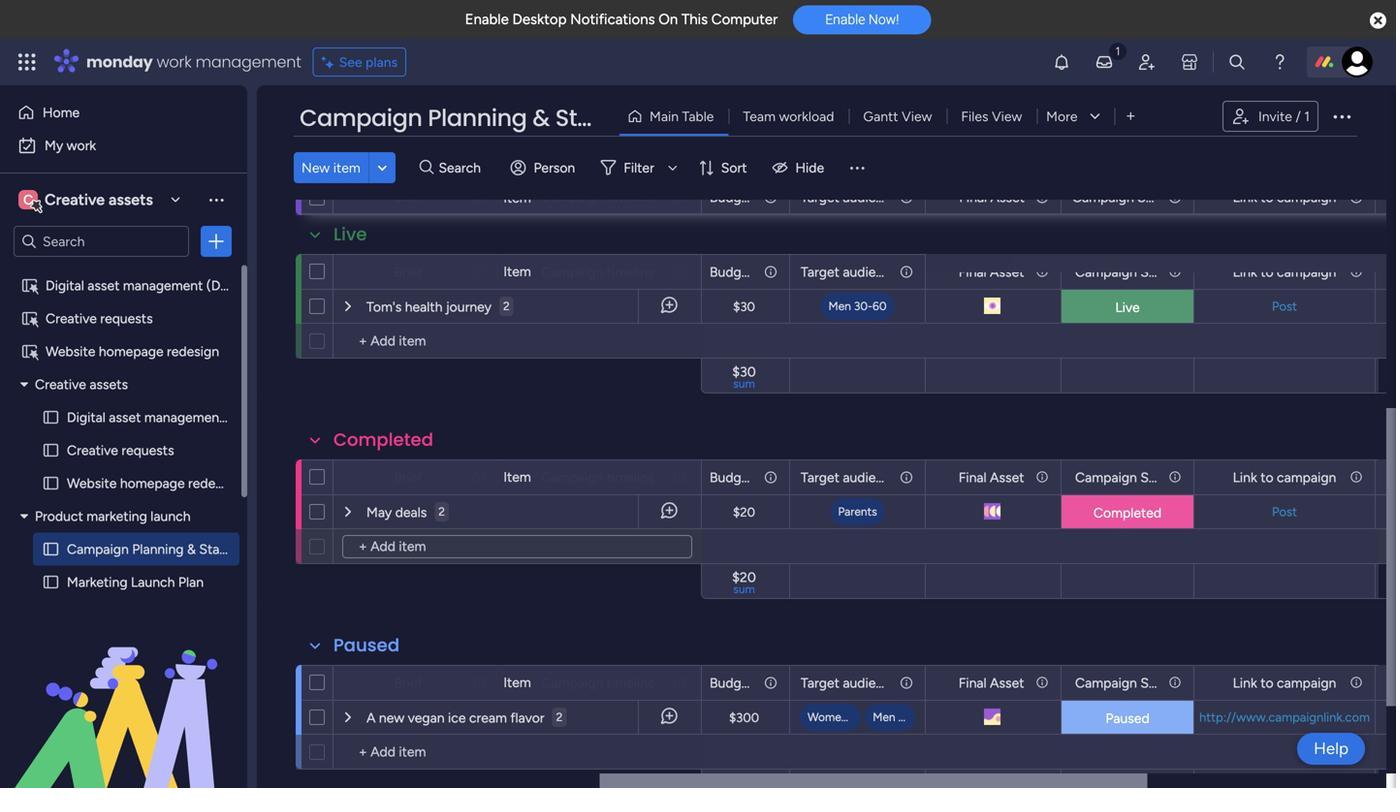 Task type: describe. For each thing, give the bounding box(es) containing it.
0 vertical spatial website homepage redesign
[[46, 343, 219, 360]]

0 vertical spatial requests
[[100, 310, 153, 327]]

search everything image
[[1228, 52, 1247, 72]]

1 vertical spatial management
[[123, 277, 203, 294]]

public board image for marketing launch plan
[[42, 573, 60, 592]]

$300
[[729, 710, 759, 726]]

all
[[414, 504, 427, 520]]

target for 3rd target audience 'field' from the bottom of the page
[[801, 264, 840, 280]]

1 vertical spatial to
[[383, 709, 396, 726]]

help
[[1314, 739, 1349, 759]]

social
[[328, 298, 364, 315]]

team workload
[[743, 108, 835, 125]]

the
[[533, 504, 554, 520]]

completed
[[334, 428, 434, 452]]

0 horizontal spatial deals
[[395, 504, 427, 521]]

1 brief from the top
[[394, 189, 423, 206]]

4 budget field from the top
[[705, 673, 758, 694]]

asset
[[991, 189, 1025, 206]]

4 brief field from the top
[[389, 673, 427, 694]]

sort button
[[690, 152, 759, 183]]

4 campaign timeline field from the top
[[537, 673, 660, 694]]

link
[[1233, 189, 1258, 206]]

0 horizontal spatial our
[[400, 709, 420, 726]]

1 vertical spatial men
[[873, 710, 896, 724]]

link to campaign
[[1233, 189, 1337, 206]]

$30 for $30 sum
[[733, 364, 756, 380]]

launch
[[131, 574, 175, 591]]

new item button
[[294, 152, 368, 183]]

enable desktop notifications on this computer
[[465, 11, 778, 28]]

1
[[1305, 108, 1310, 125]]

1 vertical spatial website homepage redesign
[[67, 475, 241, 492]]

story
[[473, 298, 504, 315]]

campaign planning & status inside list box
[[67, 541, 239, 558]]

1 vertical spatial &
[[187, 541, 196, 558]]

1 item from the top
[[504, 190, 531, 206]]

on
[[659, 11, 678, 28]]

campaign timeline for first campaign timeline field from the top of the page
[[542, 189, 655, 206]]

$30 sum
[[733, 364, 756, 391]]

1 vertical spatial creative requests
[[67, 442, 174, 459]]

sum for $20
[[733, 582, 755, 596]]

0 vertical spatial website
[[46, 343, 95, 360]]

dapulse close image
[[1370, 11, 1387, 31]]

creative assets inside workspace selection element
[[45, 191, 153, 209]]

workspace options image
[[207, 190, 226, 209]]

creative up product marketing launch
[[67, 442, 118, 459]]

2 channel field from the top
[[231, 261, 287, 283]]

4 target audience field from the top
[[796, 673, 898, 694]]

c
[[23, 192, 33, 208]]

computer
[[712, 11, 778, 28]]

instagram
[[241, 298, 302, 315]]

this
[[682, 11, 708, 28]]

list box containing digital asset management (dam)
[[0, 265, 267, 726]]

scheduled
[[334, 148, 428, 173]]

2 target audience from the top
[[801, 264, 898, 280]]

0 vertical spatial digital asset management (dam)
[[46, 277, 246, 294]]

a
[[367, 710, 376, 726]]

invite / 1 button
[[1223, 101, 1319, 132]]

campaign for campaign planning & status field
[[300, 102, 422, 134]]

campaign for campaign status field
[[1073, 189, 1135, 206]]

target for 4th target audience 'field' from the bottom
[[801, 189, 840, 206]]

flavor
[[511, 710, 545, 726]]

0 horizontal spatial tom's
[[367, 299, 402, 315]]

0 vertical spatial asset
[[88, 277, 120, 294]]

2 campaign timeline field from the top
[[537, 261, 660, 283]]

0 vertical spatial digital
[[46, 277, 84, 294]]

person button
[[503, 152, 587, 183]]

public board under template workspace image for digital asset management (dam)
[[20, 276, 39, 295]]

3 audience from the top
[[843, 469, 898, 486]]

campaign
[[1277, 189, 1337, 206]]

files view button
[[947, 101, 1037, 132]]

1 budget field from the top
[[705, 187, 758, 208]]

help button
[[1298, 733, 1366, 765]]

1 audience from the top
[[843, 189, 898, 206]]

files
[[962, 108, 989, 125]]

journey
[[446, 299, 492, 315]]

3 channel from the top
[[236, 469, 286, 486]]

customers
[[467, 709, 531, 726]]

home
[[43, 104, 80, 121]]

desktop
[[513, 11, 567, 28]]

update feed image
[[1095, 52, 1114, 72]]

Completed field
[[329, 428, 438, 453]]

vegan
[[408, 710, 445, 726]]

Link to campaign field
[[1228, 187, 1342, 208]]

0 vertical spatial creative requests
[[46, 310, 153, 327]]

public board image
[[42, 474, 60, 493]]

4 item from the top
[[504, 675, 531, 691]]

home option
[[12, 97, 236, 128]]

& inside field
[[533, 102, 550, 134]]

invite members image
[[1138, 52, 1157, 72]]

1 campaign timeline field from the top
[[537, 187, 660, 208]]

with for all
[[384, 504, 411, 520]]

an
[[328, 709, 345, 726]]

health
[[405, 299, 443, 315]]

paused
[[334, 633, 400, 658]]

tom's health journey
[[367, 299, 492, 315]]

1 vertical spatial digital
[[67, 409, 106, 426]]

1 vertical spatial assets
[[90, 376, 128, 393]]

marketing
[[87, 508, 147, 525]]

view for gantt view
[[902, 108, 932, 125]]

campaign planning & status inside field
[[300, 102, 627, 134]]

email
[[348, 709, 380, 726]]

0 vertical spatial men 30-60
[[829, 299, 887, 313]]

winter
[[557, 504, 595, 520]]

hide button
[[765, 152, 836, 183]]

0 vertical spatial (dam)
[[206, 277, 246, 294]]

may
[[367, 504, 392, 521]]

2 for a new vegan ice cream flavor
[[556, 710, 563, 724]]

product
[[35, 508, 83, 525]]

a new vegan ice cream flavor
[[367, 710, 545, 726]]

campaign timeline for second campaign timeline field
[[542, 264, 655, 280]]

my
[[45, 137, 63, 154]]

final
[[959, 189, 987, 206]]

social proof with tom's story
[[328, 298, 504, 315]]

hot
[[454, 504, 474, 520]]

new
[[379, 710, 405, 726]]

$20 for $20 sum
[[732, 569, 756, 586]]

2 audience from the top
[[843, 264, 898, 280]]

target for 4th target audience 'field' from the top of the page
[[801, 675, 840, 692]]

more
[[1047, 108, 1078, 125]]

creative down public board under template workspace image
[[35, 376, 86, 393]]

invite / 1
[[1259, 108, 1310, 125]]

homepage for public board image on the bottom
[[120, 475, 185, 492]]

1 horizontal spatial tom's
[[434, 298, 469, 315]]

1 vertical spatial (dam)
[[228, 409, 267, 426]]

2 target audience field from the top
[[796, 261, 898, 283]]

budget for 1st budget field from the bottom of the page
[[710, 675, 754, 692]]

with for tom's
[[404, 298, 431, 315]]

1 vertical spatial requests
[[122, 442, 174, 459]]

Paused field
[[329, 633, 405, 659]]

workspace selection element
[[18, 188, 156, 213]]

1 target audience from the top
[[801, 189, 898, 206]]

2 button for a new vegan ice cream flavor
[[552, 700, 567, 735]]

campaign for 1st campaign timeline field from the bottom of the page
[[542, 675, 604, 692]]

may deals
[[367, 504, 427, 521]]

cream
[[469, 710, 507, 726]]

1 channel field from the top
[[231, 187, 287, 208]]

work for monday
[[157, 51, 192, 73]]

4 target audience from the top
[[801, 675, 898, 692]]

item
[[333, 160, 361, 176]]

budget for third budget field
[[710, 469, 754, 486]]

notifications
[[570, 11, 655, 28]]

2 channel from the top
[[236, 264, 286, 280]]

fun post with all our hot deals for the winter
[[328, 504, 595, 520]]

$20 for $20
[[733, 505, 755, 520]]

1 vertical spatial men 30-60
[[873, 710, 931, 724]]

assets inside workspace selection element
[[109, 191, 153, 209]]

lottie animation image
[[0, 593, 247, 789]]

invite
[[1259, 108, 1293, 125]]

youtube
[[245, 504, 298, 520]]

2 vertical spatial + add item text field
[[343, 741, 692, 764]]

enable now! button
[[794, 5, 931, 34]]

4 brief from the top
[[394, 675, 423, 692]]

$30 for $30
[[733, 299, 755, 315]]

arrow down image
[[661, 156, 685, 179]]

person
[[534, 160, 575, 176]]

filter
[[624, 160, 654, 176]]

menu image
[[848, 158, 867, 177]]

help image
[[1271, 52, 1290, 72]]

options image
[[1331, 105, 1354, 128]]

main table
[[650, 108, 714, 125]]

table
[[682, 108, 714, 125]]

women
[[808, 710, 848, 724]]

enable for enable now!
[[826, 11, 866, 27]]

Search field
[[434, 154, 492, 181]]

campaign for 2nd campaign timeline field from the bottom of the page
[[542, 469, 604, 486]]

fun
[[328, 504, 350, 520]]

4 audience from the top
[[843, 675, 898, 692]]



Task type: locate. For each thing, give the bounding box(es) containing it.
sum inside $30 sum
[[733, 377, 755, 391]]

planning up the search field
[[428, 102, 527, 134]]

public board image for campaign planning & status
[[42, 540, 60, 559]]

deals left "for"
[[478, 504, 509, 520]]

campaign planning & status
[[300, 102, 627, 134], [67, 541, 239, 558]]

timeline for first campaign timeline field from the top of the page
[[607, 189, 655, 206]]

caret down image for creative assets
[[20, 378, 28, 391]]

item up story in the left of the page
[[504, 263, 531, 280]]

2 horizontal spatial 2
[[556, 710, 563, 724]]

monday work management
[[86, 51, 301, 73]]

view
[[902, 108, 932, 125], [992, 108, 1023, 125]]

& up person popup button on the top left of the page
[[533, 102, 550, 134]]

product marketing launch
[[35, 508, 191, 525]]

&
[[533, 102, 550, 134], [187, 541, 196, 558]]

add view image
[[1127, 109, 1135, 123]]

0 horizontal spatial planning
[[132, 541, 184, 558]]

1 horizontal spatial &
[[533, 102, 550, 134]]

gantt
[[864, 108, 899, 125]]

work inside option
[[67, 137, 96, 154]]

caret down image
[[20, 378, 28, 391], [20, 510, 28, 523]]

Campaign Status field
[[1068, 187, 1177, 208]]

select product image
[[17, 52, 37, 72]]

1 vertical spatial caret down image
[[20, 510, 28, 523]]

tom's right social
[[367, 299, 402, 315]]

exiting
[[423, 709, 464, 726]]

status left link
[[1138, 189, 1177, 206]]

2 enable from the left
[[826, 11, 866, 27]]

1 vertical spatial $30
[[733, 364, 756, 380]]

2 for tom's health journey
[[503, 299, 510, 313]]

sum inside $20 sum
[[733, 582, 755, 596]]

ice
[[448, 710, 466, 726]]

channel field right workspace options "icon"
[[231, 187, 287, 208]]

3 target audience field from the top
[[796, 467, 898, 488]]

brief field up all
[[389, 467, 427, 488]]

tom's
[[434, 298, 469, 315], [367, 299, 402, 315]]

enable left desktop
[[465, 11, 509, 28]]

0 vertical spatial sum
[[733, 377, 755, 391]]

women 30-60
[[808, 710, 884, 724]]

home link
[[12, 97, 236, 128]]

2 button for may deals
[[435, 495, 449, 530]]

0 horizontal spatial &
[[187, 541, 196, 558]]

1 vertical spatial + add item text field
[[342, 535, 692, 559]]

with right proof
[[404, 298, 431, 315]]

lottie animation element
[[0, 593, 247, 789]]

3 target audience from the top
[[801, 469, 898, 486]]

0 horizontal spatial enable
[[465, 11, 509, 28]]

item up the flavor
[[504, 675, 531, 691]]

2 caret down image from the top
[[20, 510, 28, 523]]

2 button right the flavor
[[552, 700, 567, 735]]

3 budget field from the top
[[705, 467, 758, 488]]

1 horizontal spatial our
[[430, 504, 450, 520]]

1 horizontal spatial deals
[[478, 504, 509, 520]]

3 brief field from the top
[[389, 467, 427, 488]]

monday
[[86, 51, 153, 73]]

timeline for 2nd campaign timeline field from the bottom of the page
[[607, 469, 655, 486]]

hide
[[796, 160, 825, 176]]

4 campaign timeline from the top
[[542, 675, 655, 692]]

0 vertical spatial to
[[1261, 189, 1274, 206]]

0 vertical spatial public board under template workspace image
[[20, 276, 39, 295]]

0 horizontal spatial men
[[829, 299, 851, 313]]

1 vertical spatial campaign planning & status
[[67, 541, 239, 558]]

2 vertical spatial status
[[199, 541, 239, 558]]

marketing launch plan
[[67, 574, 204, 591]]

1 public board under template workspace image from the top
[[20, 276, 39, 295]]

1 vertical spatial public board under template workspace image
[[20, 342, 39, 361]]

1 vertical spatial asset
[[109, 409, 141, 426]]

final asset
[[959, 189, 1025, 206]]

3 brief from the top
[[394, 469, 423, 486]]

1 horizontal spatial to
[[1261, 189, 1274, 206]]

0 horizontal spatial work
[[67, 137, 96, 154]]

1 horizontal spatial status
[[555, 102, 627, 134]]

3 item from the top
[[504, 469, 531, 485]]

3 campaign timeline field from the top
[[537, 467, 660, 488]]

1 horizontal spatial work
[[157, 51, 192, 73]]

redesign for public board under template workspace icon corresponding to website homepage redesign
[[167, 343, 219, 360]]

Channel field
[[231, 187, 287, 208], [231, 261, 287, 283], [231, 467, 287, 488], [231, 673, 287, 694]]

view for files view
[[992, 108, 1023, 125]]

0 horizontal spatial 2 button
[[435, 495, 449, 530]]

1 horizontal spatial campaign planning & status
[[300, 102, 627, 134]]

campaign for second campaign timeline field
[[542, 264, 604, 280]]

to right a
[[383, 709, 396, 726]]

0 vertical spatial with
[[404, 298, 431, 315]]

/
[[1296, 108, 1301, 125]]

0 horizontal spatial campaign planning & status
[[67, 541, 239, 558]]

our right all
[[430, 504, 450, 520]]

Final Asset field
[[955, 187, 1030, 208]]

work
[[157, 51, 192, 73], [67, 137, 96, 154]]

0 vertical spatial redesign
[[167, 343, 219, 360]]

campaign timeline
[[542, 189, 655, 206], [542, 264, 655, 280], [542, 469, 655, 486], [542, 675, 655, 692]]

brief field up social proof with tom's story
[[389, 261, 427, 283]]

public board under template workspace image up public board under template workspace image
[[20, 276, 39, 295]]

1 timeline from the top
[[607, 189, 655, 206]]

4 channel from the top
[[236, 675, 286, 692]]

channel field up youtube
[[231, 467, 287, 488]]

1 vertical spatial redesign
[[188, 475, 241, 492]]

Live field
[[329, 222, 372, 247]]

1 public board image from the top
[[42, 408, 60, 427]]

0 vertical spatial campaign planning & status
[[300, 102, 627, 134]]

my work link
[[12, 130, 236, 161]]

channel up youtube
[[236, 469, 286, 486]]

Search in workspace field
[[41, 230, 162, 253]]

0 vertical spatial management
[[196, 51, 301, 73]]

budget for 2nd budget field from the top of the page
[[710, 264, 754, 280]]

timeline
[[607, 189, 655, 206], [607, 264, 655, 280], [607, 469, 655, 486], [607, 675, 655, 692]]

creative assets down public board under template workspace image
[[35, 376, 128, 393]]

brief up social proof with tom's story
[[394, 264, 423, 280]]

2 button right journey
[[499, 289, 514, 324]]

gantt view button
[[849, 101, 947, 132]]

+ add item text field down story in the left of the page
[[343, 330, 692, 353]]

2 for may deals
[[439, 505, 445, 519]]

campaign timeline for 2nd campaign timeline field from the bottom of the page
[[542, 469, 655, 486]]

see plans
[[339, 54, 398, 70]]

channel up mailchimp
[[236, 675, 286, 692]]

1 vertical spatial planning
[[132, 541, 184, 558]]

campaign for first campaign timeline field from the top of the page
[[542, 189, 604, 206]]

3 timeline from the top
[[607, 469, 655, 486]]

0 horizontal spatial 2
[[439, 505, 445, 519]]

public board under template workspace image
[[20, 276, 39, 295], [20, 342, 39, 361]]

tom's left story in the left of the page
[[434, 298, 469, 315]]

1 image
[[1110, 40, 1127, 62]]

marketing
[[67, 574, 128, 591]]

creative
[[45, 191, 105, 209], [46, 310, 97, 327], [35, 376, 86, 393], [67, 442, 118, 459]]

0 vertical spatial $30
[[733, 299, 755, 315]]

v2 search image
[[420, 157, 434, 179]]

redesign for public board image on the bottom
[[188, 475, 241, 492]]

monday marketplace image
[[1180, 52, 1200, 72]]

0 vertical spatial caret down image
[[20, 378, 28, 391]]

brief field down v2 search 'icon'
[[389, 187, 427, 208]]

Campaign timeline field
[[537, 187, 660, 208], [537, 261, 660, 283], [537, 467, 660, 488], [537, 673, 660, 694]]

0 vertical spatial &
[[533, 102, 550, 134]]

1 vertical spatial homepage
[[120, 475, 185, 492]]

public board image for digital asset management (dam)
[[42, 408, 60, 427]]

proof
[[368, 298, 401, 315]]

status up "plan"
[[199, 541, 239, 558]]

1 horizontal spatial planning
[[428, 102, 527, 134]]

deals right may
[[395, 504, 427, 521]]

enable for enable desktop notifications on this computer
[[465, 11, 509, 28]]

1 vertical spatial $20
[[732, 569, 756, 586]]

1 sum from the top
[[733, 377, 755, 391]]

2 target from the top
[[801, 264, 840, 280]]

post
[[354, 504, 381, 520]]

+ Add item text field
[[343, 330, 692, 353], [342, 535, 692, 559], [343, 741, 692, 764]]

2
[[503, 299, 510, 313], [439, 505, 445, 519], [556, 710, 563, 724]]

plan
[[178, 574, 204, 591]]

4 target from the top
[[801, 675, 840, 692]]

timeline for 1st campaign timeline field from the bottom of the page
[[607, 675, 655, 692]]

& up "plan"
[[187, 541, 196, 558]]

1 vertical spatial creative assets
[[35, 376, 128, 393]]

0 vertical spatial men
[[829, 299, 851, 313]]

channel up instagram
[[236, 264, 286, 280]]

3 target from the top
[[801, 469, 840, 486]]

0 vertical spatial homepage
[[99, 343, 164, 360]]

creative requests right public board under template workspace image
[[46, 310, 153, 327]]

0 vertical spatial planning
[[428, 102, 527, 134]]

digital
[[46, 277, 84, 294], [67, 409, 106, 426]]

1 vertical spatial status
[[1138, 189, 1177, 206]]

public board under template workspace image for website homepage redesign
[[20, 342, 39, 361]]

0 vertical spatial $20
[[733, 505, 755, 520]]

campaign planning & status up the search field
[[300, 102, 627, 134]]

0 horizontal spatial view
[[902, 108, 932, 125]]

public board under template workspace image down public board under template workspace image
[[20, 342, 39, 361]]

2 vertical spatial management
[[144, 409, 224, 426]]

john smith image
[[1342, 47, 1373, 78]]

4 timeline from the top
[[607, 675, 655, 692]]

list box
[[0, 265, 267, 726]]

2 right journey
[[503, 299, 510, 313]]

creative right workspace image
[[45, 191, 105, 209]]

my work option
[[12, 130, 236, 161]]

our left exiting
[[400, 709, 420, 726]]

2 button right all
[[435, 495, 449, 530]]

creative right public board under template workspace image
[[46, 310, 97, 327]]

sort
[[721, 160, 747, 176]]

with left all
[[384, 504, 411, 520]]

2 horizontal spatial 2 button
[[552, 700, 567, 735]]

1 horizontal spatial view
[[992, 108, 1023, 125]]

2 button for tom's health journey
[[499, 289, 514, 324]]

1 brief field from the top
[[389, 187, 427, 208]]

Brief field
[[389, 187, 427, 208], [389, 261, 427, 283], [389, 467, 427, 488], [389, 673, 427, 694]]

4 channel field from the top
[[231, 673, 287, 694]]

1 enable from the left
[[465, 11, 509, 28]]

new item
[[302, 160, 361, 176]]

2 campaign timeline from the top
[[542, 264, 655, 280]]

target for second target audience 'field' from the bottom
[[801, 469, 840, 486]]

column information image
[[292, 190, 307, 205], [763, 190, 779, 205], [1349, 190, 1365, 205], [292, 264, 307, 280], [471, 264, 487, 280], [471, 470, 487, 485], [672, 470, 688, 485], [763, 470, 779, 485], [899, 470, 915, 485], [471, 676, 487, 691], [899, 676, 915, 691]]

2 brief from the top
[[394, 264, 423, 280]]

2 item from the top
[[504, 263, 531, 280]]

0 vertical spatial 2 button
[[499, 289, 514, 324]]

2 sum from the top
[[733, 582, 755, 596]]

3 public board image from the top
[[42, 540, 60, 559]]

4 budget from the top
[[710, 675, 754, 692]]

sum for $30
[[733, 377, 755, 391]]

1 horizontal spatial 2 button
[[499, 289, 514, 324]]

2 right all
[[439, 505, 445, 519]]

Target audience field
[[796, 187, 898, 208], [796, 261, 898, 283], [796, 467, 898, 488], [796, 673, 898, 694]]

caret down image down public board under template workspace image
[[20, 378, 28, 391]]

1 target audience field from the top
[[796, 187, 898, 208]]

status
[[555, 102, 627, 134], [1138, 189, 1177, 206], [199, 541, 239, 558]]

workspace image
[[18, 189, 38, 210]]

0 vertical spatial status
[[555, 102, 627, 134]]

brief
[[394, 189, 423, 206], [394, 264, 423, 280], [394, 469, 423, 486], [394, 675, 423, 692]]

for
[[513, 504, 530, 520]]

view right files
[[992, 108, 1023, 125]]

audience
[[843, 189, 898, 206], [843, 264, 898, 280], [843, 469, 898, 486], [843, 675, 898, 692]]

1 vertical spatial digital asset management (dam)
[[67, 409, 267, 426]]

caret down image for product marketing launch
[[20, 510, 28, 523]]

public board under template workspace image
[[20, 309, 39, 328]]

planning inside field
[[428, 102, 527, 134]]

0 vertical spatial 2
[[503, 299, 510, 313]]

channel
[[236, 189, 286, 206], [236, 264, 286, 280], [236, 469, 286, 486], [236, 675, 286, 692]]

filter button
[[593, 152, 685, 183]]

homepage for public board under template workspace icon corresponding to website homepage redesign
[[99, 343, 164, 360]]

status up 'person'
[[555, 102, 627, 134]]

gantt view
[[864, 108, 932, 125]]

1 campaign timeline from the top
[[542, 189, 655, 206]]

3 campaign timeline from the top
[[542, 469, 655, 486]]

planning
[[428, 102, 527, 134], [132, 541, 184, 558]]

caret down image left product
[[20, 510, 28, 523]]

planning up launch
[[132, 541, 184, 558]]

public board image for creative requests
[[42, 441, 60, 460]]

1 target from the top
[[801, 189, 840, 206]]

enable inside "button"
[[826, 11, 866, 27]]

+ add item text field down the flavor
[[343, 741, 692, 764]]

creative inside workspace selection element
[[45, 191, 105, 209]]

Campaign Planning & Status field
[[295, 102, 627, 135]]

1 vertical spatial our
[[400, 709, 420, 726]]

0 horizontal spatial status
[[199, 541, 239, 558]]

2 brief field from the top
[[389, 261, 427, 283]]

notifications image
[[1052, 52, 1072, 72]]

1 caret down image from the top
[[20, 378, 28, 391]]

budget
[[710, 189, 754, 206], [710, 264, 754, 280], [710, 469, 754, 486], [710, 675, 754, 692]]

3 channel field from the top
[[231, 467, 287, 488]]

management
[[196, 51, 301, 73], [123, 277, 203, 294], [144, 409, 224, 426]]

requests up launch on the bottom of page
[[122, 442, 174, 459]]

Scheduled field
[[329, 148, 433, 174]]

enable now!
[[826, 11, 899, 27]]

to
[[1261, 189, 1274, 206], [383, 709, 396, 726]]

1 horizontal spatial enable
[[826, 11, 866, 27]]

4 public board image from the top
[[42, 573, 60, 592]]

campaign
[[300, 102, 422, 134], [542, 189, 604, 206], [1073, 189, 1135, 206], [542, 264, 604, 280], [542, 469, 604, 486], [67, 541, 129, 558], [542, 675, 604, 692]]

2 vertical spatial 2
[[556, 710, 563, 724]]

0 vertical spatial our
[[430, 504, 450, 520]]

see
[[339, 54, 362, 70]]

team
[[743, 108, 776, 125]]

creative assets up search in workspace field
[[45, 191, 153, 209]]

live
[[334, 222, 367, 247]]

angle down image
[[378, 161, 387, 175]]

channel field up instagram
[[231, 261, 287, 283]]

30-
[[854, 299, 873, 313], [851, 710, 870, 724], [899, 710, 917, 724]]

budget for first budget field
[[710, 189, 754, 206]]

$20 sum
[[732, 569, 756, 596]]

to inside field
[[1261, 189, 1274, 206]]

1 vertical spatial sum
[[733, 582, 755, 596]]

public board image
[[42, 408, 60, 427], [42, 441, 60, 460], [42, 540, 60, 559], [42, 573, 60, 592]]

1 vertical spatial 2
[[439, 505, 445, 519]]

option
[[0, 268, 247, 272]]

assets
[[109, 191, 153, 209], [90, 376, 128, 393]]

campaign timeline for 1st campaign timeline field from the bottom of the page
[[542, 675, 655, 692]]

1 horizontal spatial men
[[873, 710, 896, 724]]

brief up all
[[394, 469, 423, 486]]

item up "for"
[[504, 469, 531, 485]]

timeline for second campaign timeline field
[[607, 264, 655, 280]]

brief up new
[[394, 675, 423, 692]]

channel field up mailchimp
[[231, 673, 287, 694]]

60
[[873, 299, 887, 313], [870, 710, 884, 724], [917, 710, 931, 724]]

new
[[302, 160, 330, 176]]

my work
[[45, 137, 96, 154]]

1 vertical spatial work
[[67, 137, 96, 154]]

item down person popup button on the top left of the page
[[504, 190, 531, 206]]

see plans button
[[313, 48, 407, 77]]

2 view from the left
[[992, 108, 1023, 125]]

Budget field
[[705, 187, 758, 208], [705, 261, 758, 283], [705, 467, 758, 488], [705, 673, 758, 694]]

workload
[[779, 108, 835, 125]]

work for my
[[67, 137, 96, 154]]

1 vertical spatial with
[[384, 504, 411, 520]]

column information image
[[471, 190, 487, 205], [672, 190, 688, 205], [899, 190, 915, 205], [1035, 190, 1050, 205], [1168, 190, 1183, 205], [672, 264, 688, 280], [763, 264, 779, 280], [899, 264, 915, 280], [292, 470, 307, 485], [292, 676, 307, 691], [672, 676, 688, 691], [763, 676, 779, 691]]

1 horizontal spatial 2
[[503, 299, 510, 313]]

2 timeline from the top
[[607, 264, 655, 280]]

channel right workspace options "icon"
[[236, 189, 286, 206]]

deals
[[478, 504, 509, 520], [395, 504, 427, 521]]

2 vertical spatial 2 button
[[552, 700, 567, 735]]

1 vertical spatial 2 button
[[435, 495, 449, 530]]

work right monday
[[157, 51, 192, 73]]

target audience
[[801, 189, 898, 206], [801, 264, 898, 280], [801, 469, 898, 486], [801, 675, 898, 692]]

1 budget from the top
[[710, 189, 754, 206]]

campaign status
[[1073, 189, 1177, 206]]

2 public board image from the top
[[42, 441, 60, 460]]

0 vertical spatial + add item text field
[[343, 330, 692, 353]]

1 channel from the top
[[236, 189, 286, 206]]

2 horizontal spatial status
[[1138, 189, 1177, 206]]

to right link
[[1261, 189, 1274, 206]]

more button
[[1037, 101, 1115, 132]]

2 right the flavor
[[556, 710, 563, 724]]

an email to our exiting customers
[[328, 709, 531, 726]]

team workload button
[[729, 101, 849, 132]]

redesign
[[167, 343, 219, 360], [188, 475, 241, 492]]

requests down search in workspace field
[[100, 310, 153, 327]]

0 vertical spatial work
[[157, 51, 192, 73]]

options image
[[207, 232, 226, 251]]

creative assets
[[45, 191, 153, 209], [35, 376, 128, 393]]

files view
[[962, 108, 1023, 125]]

brief down v2 search 'icon'
[[394, 189, 423, 206]]

2 budget field from the top
[[705, 261, 758, 283]]

parents
[[838, 505, 877, 519]]

work right my
[[67, 137, 96, 154]]

campaign planning & status up launch
[[67, 541, 239, 558]]

1 view from the left
[[902, 108, 932, 125]]

enable left now!
[[826, 11, 866, 27]]

creative requests up marketing
[[67, 442, 174, 459]]

3 budget from the top
[[710, 469, 754, 486]]

+ add item text field down "for"
[[342, 535, 692, 559]]

2 public board under template workspace image from the top
[[20, 342, 39, 361]]

0 vertical spatial assets
[[109, 191, 153, 209]]

view right gantt
[[902, 108, 932, 125]]

0 horizontal spatial to
[[383, 709, 396, 726]]

None field
[[1382, 187, 1397, 208]]

2 budget from the top
[[710, 264, 754, 280]]

1 vertical spatial website
[[67, 475, 117, 492]]

brief field up new
[[389, 673, 427, 694]]

0 vertical spatial creative assets
[[45, 191, 153, 209]]



Task type: vqa. For each thing, say whether or not it's contained in the screenshot.
v2 user feedback image
no



